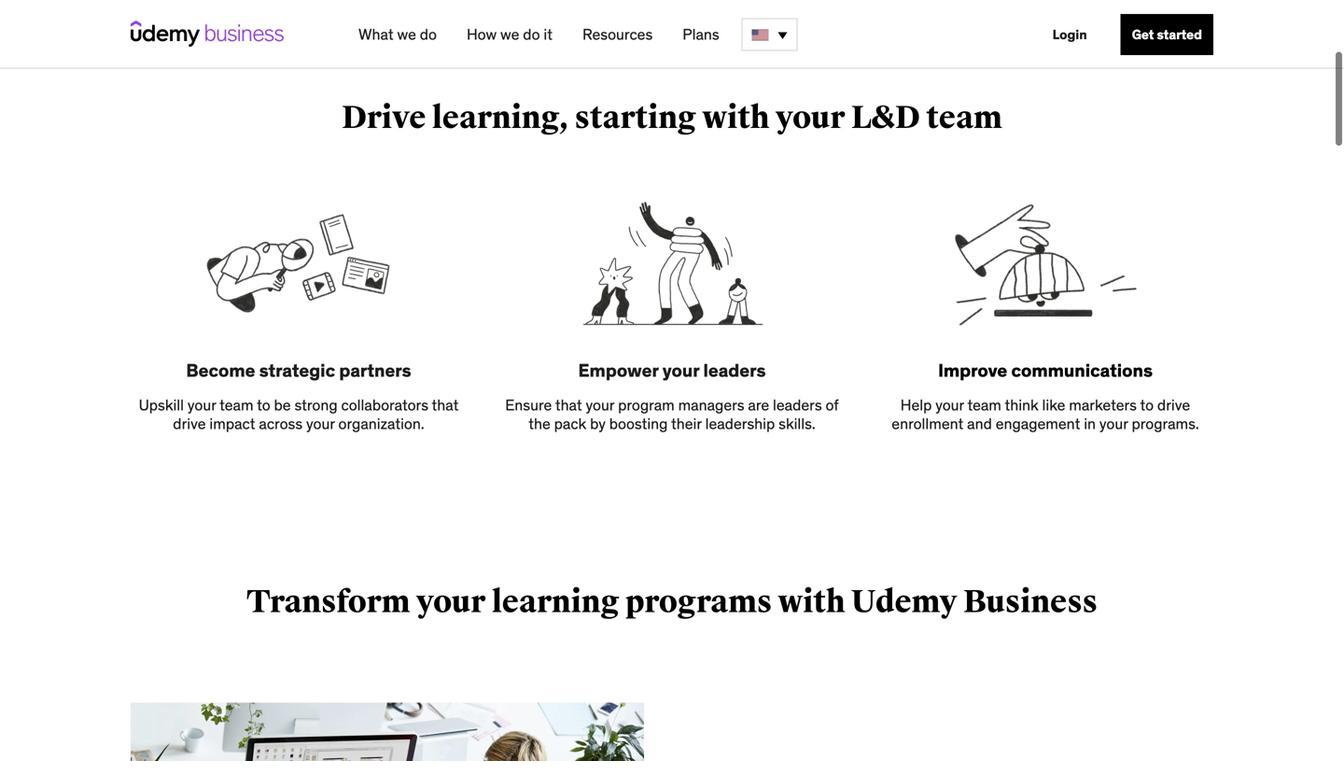 Task type: locate. For each thing, give the bounding box(es) containing it.
l&d
[[852, 99, 921, 137]]

team down 'become'
[[220, 395, 254, 415]]

improve
[[939, 359, 1008, 381]]

drive left "impact"
[[173, 414, 206, 433]]

team
[[927, 99, 1003, 137], [220, 395, 254, 415], [968, 395, 1002, 415]]

drive right "marketers"
[[1158, 395, 1191, 415]]

team down improve
[[968, 395, 1002, 415]]

2 do from the left
[[523, 25, 540, 44]]

0 vertical spatial leaders
[[704, 359, 766, 381]]

learning,
[[432, 99, 569, 137]]

transform
[[247, 583, 410, 622]]

1 horizontal spatial to
[[1141, 395, 1154, 415]]

we right what at left top
[[397, 25, 416, 44]]

0 horizontal spatial that
[[432, 395, 459, 415]]

in
[[1085, 414, 1097, 433]]

empower
[[579, 359, 659, 381]]

your
[[776, 99, 846, 137], [663, 359, 700, 381], [188, 395, 216, 415], [586, 395, 615, 415], [936, 395, 965, 415], [306, 414, 335, 433], [1100, 414, 1129, 433], [416, 583, 486, 622]]

we inside dropdown button
[[397, 25, 416, 44]]

skills.
[[779, 414, 816, 433]]

0 horizontal spatial to
[[257, 395, 271, 415]]

we for what
[[397, 25, 416, 44]]

we inside popup button
[[501, 25, 520, 44]]

login button
[[1042, 14, 1099, 55]]

leaders up 'managers'
[[704, 359, 766, 381]]

program
[[618, 395, 675, 415]]

how
[[467, 25, 497, 44]]

1 horizontal spatial leaders
[[773, 395, 822, 415]]

started
[[1158, 26, 1203, 43]]

1 horizontal spatial do
[[523, 25, 540, 44]]

and
[[968, 414, 993, 433]]

we right 'how'
[[501, 25, 520, 44]]

managers
[[679, 395, 745, 415]]

we
[[397, 25, 416, 44], [501, 25, 520, 44]]

upskill
[[139, 395, 184, 415]]

2 we from the left
[[501, 25, 520, 44]]

plans button
[[676, 18, 727, 51]]

be
[[274, 395, 291, 415]]

drive
[[1158, 395, 1191, 415], [173, 414, 206, 433]]

strong
[[295, 395, 338, 415]]

that right 'collaborators'
[[432, 395, 459, 415]]

what we do
[[359, 25, 437, 44]]

1 to from the left
[[257, 395, 271, 415]]

starting
[[575, 99, 697, 137]]

collaborators
[[341, 395, 429, 415]]

are
[[749, 395, 770, 415]]

1 horizontal spatial drive
[[1158, 395, 1191, 415]]

partners
[[339, 359, 412, 381]]

menu navigation
[[344, 0, 1214, 69]]

do
[[420, 25, 437, 44], [523, 25, 540, 44]]

think
[[1005, 395, 1039, 415]]

how we do it button
[[459, 18, 560, 51]]

to
[[257, 395, 271, 415], [1141, 395, 1154, 415]]

do inside dropdown button
[[420, 25, 437, 44]]

with down plans dropdown button
[[703, 99, 770, 137]]

team for become strategic partners
[[220, 395, 254, 415]]

udemy
[[852, 583, 958, 622]]

team inside help your team think like marketers to drive enrollment and engagement in your programs.
[[968, 395, 1002, 415]]

it
[[544, 25, 553, 44]]

1 do from the left
[[420, 25, 437, 44]]

what
[[359, 25, 394, 44]]

how we do it
[[467, 25, 553, 44]]

programs.
[[1132, 414, 1200, 433]]

get
[[1133, 26, 1155, 43]]

do for how we do it
[[523, 25, 540, 44]]

do inside popup button
[[523, 25, 540, 44]]

we for how
[[501, 25, 520, 44]]

1 that from the left
[[432, 395, 459, 415]]

to left be
[[257, 395, 271, 415]]

1 vertical spatial with
[[779, 583, 846, 622]]

leaders left of
[[773, 395, 822, 415]]

with
[[703, 99, 770, 137], [779, 583, 846, 622]]

help your team think like marketers to drive enrollment and engagement in your programs.
[[892, 395, 1200, 433]]

help
[[901, 395, 932, 415]]

0 horizontal spatial drive
[[173, 414, 206, 433]]

that left by
[[556, 395, 582, 415]]

do right what at left top
[[420, 25, 437, 44]]

0 horizontal spatial do
[[420, 25, 437, 44]]

do left it
[[523, 25, 540, 44]]

0 horizontal spatial we
[[397, 25, 416, 44]]

team inside upskill your team to be strong collaborators that drive impact across your organization.
[[220, 395, 254, 415]]

business
[[964, 583, 1098, 622]]

with left udemy
[[779, 583, 846, 622]]

that
[[432, 395, 459, 415], [556, 395, 582, 415]]

enrollment
[[892, 414, 964, 433]]

team right l&d
[[927, 99, 1003, 137]]

2 to from the left
[[1141, 395, 1154, 415]]

that inside ensure that your program managers are leaders of the pack by boosting their leadership skills.
[[556, 395, 582, 415]]

1 horizontal spatial that
[[556, 395, 582, 415]]

0 horizontal spatial with
[[703, 99, 770, 137]]

2 that from the left
[[556, 395, 582, 415]]

1 we from the left
[[397, 25, 416, 44]]

resources button
[[575, 18, 661, 51]]

to right "marketers"
[[1141, 395, 1154, 415]]

strategic
[[259, 359, 335, 381]]

1 vertical spatial leaders
[[773, 395, 822, 415]]

1 horizontal spatial we
[[501, 25, 520, 44]]

improve communications
[[939, 359, 1153, 381]]

that inside upskill your team to be strong collaborators that drive impact across your organization.
[[432, 395, 459, 415]]

empower your leaders
[[579, 359, 766, 381]]

leaders
[[704, 359, 766, 381], [773, 395, 822, 415]]



Task type: vqa. For each thing, say whether or not it's contained in the screenshot.
RESOURCES dropdown button
yes



Task type: describe. For each thing, give the bounding box(es) containing it.
do for what we do
[[420, 25, 437, 44]]

their
[[672, 414, 702, 433]]

drive inside upskill your team to be strong collaborators that drive impact across your organization.
[[173, 414, 206, 433]]

engagement
[[996, 414, 1081, 433]]

of
[[826, 395, 839, 415]]

your inside ensure that your program managers are leaders of the pack by boosting their leadership skills.
[[586, 395, 615, 415]]

programs
[[626, 583, 773, 622]]

udemy business image
[[131, 21, 284, 47]]

become
[[186, 359, 255, 381]]

team for improve communications
[[968, 395, 1002, 415]]

leadership
[[706, 414, 775, 433]]

transform your learning programs with udemy business
[[247, 583, 1098, 622]]

resources
[[583, 25, 653, 44]]

become strategic partners
[[186, 359, 412, 381]]

marketers
[[1070, 395, 1138, 415]]

like
[[1043, 395, 1066, 415]]

by
[[590, 414, 606, 433]]

the
[[529, 414, 551, 433]]

what we do button
[[351, 18, 445, 51]]

plans
[[683, 25, 720, 44]]

ensure
[[506, 395, 552, 415]]

organization.
[[339, 414, 425, 433]]

boosting
[[610, 414, 668, 433]]

upskill your team to be strong collaborators that drive impact across your organization.
[[139, 395, 459, 433]]

communications
[[1012, 359, 1153, 381]]

ensure that your program managers are leaders of the pack by boosting their leadership skills.
[[506, 395, 839, 433]]

leaders inside ensure that your program managers are leaders of the pack by boosting their leadership skills.
[[773, 395, 822, 415]]

impact
[[210, 414, 255, 433]]

0 vertical spatial with
[[703, 99, 770, 137]]

get started link
[[1121, 14, 1214, 55]]

0 horizontal spatial leaders
[[704, 359, 766, 381]]

pack
[[554, 414, 587, 433]]

across
[[259, 414, 303, 433]]

1 horizontal spatial with
[[779, 583, 846, 622]]

get started
[[1133, 26, 1203, 43]]

drive inside help your team think like marketers to drive enrollment and engagement in your programs.
[[1158, 395, 1191, 415]]

to inside help your team think like marketers to drive enrollment and engagement in your programs.
[[1141, 395, 1154, 415]]

learning
[[492, 583, 620, 622]]

drive learning, starting with your l&d team
[[342, 99, 1003, 137]]

login
[[1053, 26, 1088, 43]]

drive
[[342, 99, 426, 137]]

to inside upskill your team to be strong collaborators that drive impact across your organization.
[[257, 395, 271, 415]]



